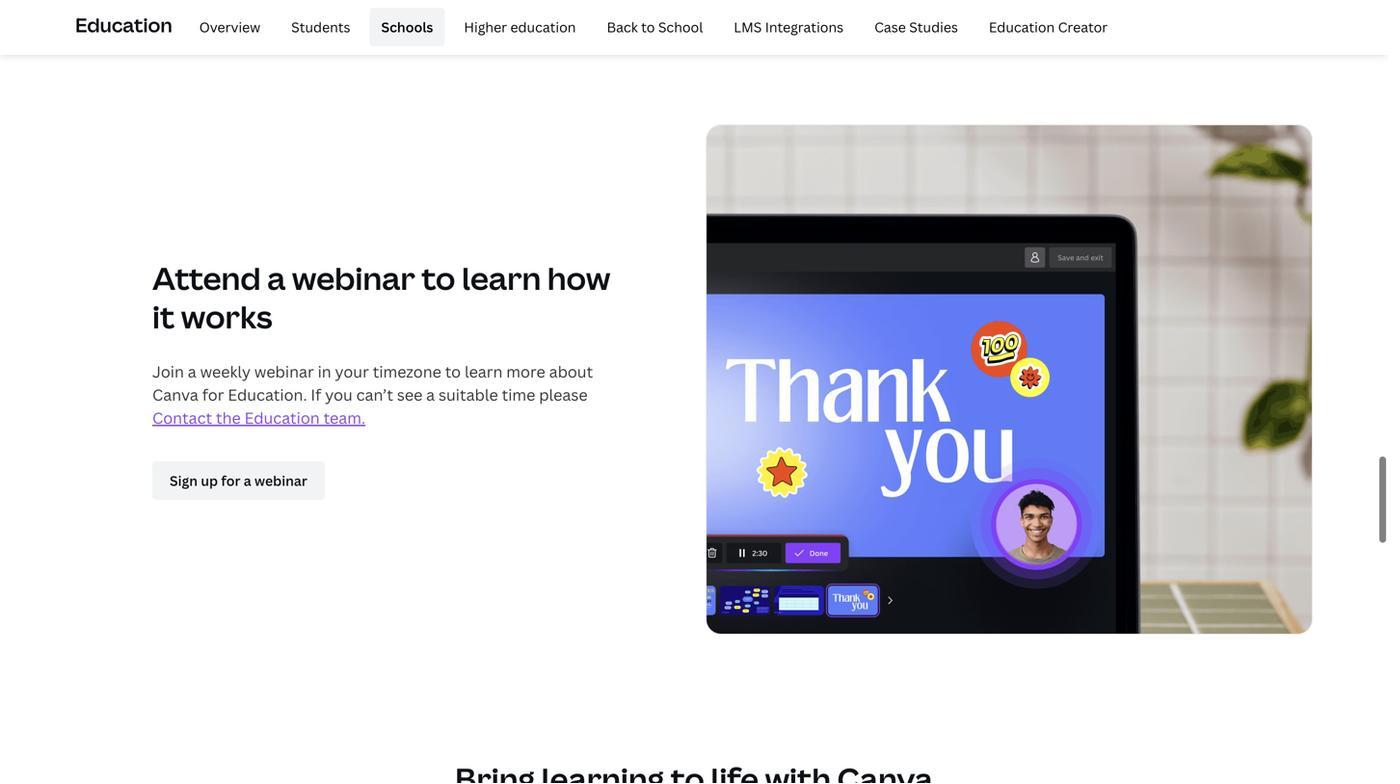 Task type: locate. For each thing, give the bounding box(es) containing it.
a for attend
[[267, 258, 286, 300]]

0 vertical spatial webinar
[[292, 258, 415, 300]]

back to school
[[607, 18, 703, 36]]

a laprop with a canva presentation on its screen. image
[[706, 125, 1313, 636]]

time
[[502, 385, 536, 406]]

0 vertical spatial a
[[267, 258, 286, 300]]

lms integrations
[[734, 18, 844, 36]]

2 vertical spatial to
[[445, 362, 461, 382]]

school
[[658, 18, 703, 36]]

webinar up education.
[[254, 362, 314, 382]]

back to school link
[[595, 8, 715, 46]]

a right join on the left of page
[[188, 362, 196, 382]]

learn inside join a weekly webinar in your timezone to learn more about canva for education. if you can't see a suitable time please contact the education team.
[[465, 362, 503, 382]]

2 horizontal spatial a
[[426, 385, 435, 406]]

education creator
[[989, 18, 1108, 36]]

if
[[311, 385, 321, 406]]

learn
[[462, 258, 541, 300], [465, 362, 503, 382]]

menu bar
[[180, 8, 1120, 46]]

learn up suitable on the left
[[465, 362, 503, 382]]

more
[[507, 362, 546, 382]]

education for education creator
[[989, 18, 1055, 36]]

education inside join a weekly webinar in your timezone to learn more about canva for education. if you can't see a suitable time please contact the education team.
[[245, 408, 320, 429]]

for
[[202, 385, 224, 406]]

attend
[[152, 258, 261, 300]]

1 vertical spatial webinar
[[254, 362, 314, 382]]

canva
[[152, 385, 199, 406]]

contact the education team. link
[[152, 408, 366, 429]]

to inside attend a webinar to learn how it works
[[422, 258, 456, 300]]

case
[[875, 18, 906, 36]]

to
[[641, 18, 655, 36], [422, 258, 456, 300], [445, 362, 461, 382]]

1 horizontal spatial a
[[267, 258, 286, 300]]

lms integrations link
[[723, 8, 855, 46]]

a
[[267, 258, 286, 300], [188, 362, 196, 382], [426, 385, 435, 406]]

2 horizontal spatial education
[[989, 18, 1055, 36]]

a inside attend a webinar to learn how it works
[[267, 258, 286, 300]]

suitable
[[439, 385, 498, 406]]

works
[[181, 296, 273, 338]]

your
[[335, 362, 369, 382]]

learn left how
[[462, 258, 541, 300]]

join a weekly webinar in your timezone to learn more about canva for education. if you can't see a suitable time please contact the education team.
[[152, 362, 593, 429]]

schools link
[[370, 8, 445, 46]]

join
[[152, 362, 184, 382]]

students link
[[280, 8, 362, 46]]

2 vertical spatial a
[[426, 385, 435, 406]]

0 horizontal spatial a
[[188, 362, 196, 382]]

1 vertical spatial to
[[422, 258, 456, 300]]

see
[[397, 385, 423, 406]]

0 vertical spatial learn
[[462, 258, 541, 300]]

lms
[[734, 18, 762, 36]]

the
[[216, 408, 241, 429]]

education for education
[[75, 11, 172, 38]]

how
[[547, 258, 611, 300]]

1 horizontal spatial education
[[245, 408, 320, 429]]

1 vertical spatial a
[[188, 362, 196, 382]]

1 vertical spatial learn
[[465, 362, 503, 382]]

education
[[75, 11, 172, 38], [989, 18, 1055, 36], [245, 408, 320, 429]]

a right attend
[[267, 258, 286, 300]]

a right see
[[426, 385, 435, 406]]

about
[[549, 362, 593, 382]]

0 horizontal spatial education
[[75, 11, 172, 38]]

webinar up your
[[292, 258, 415, 300]]

education inside menu bar
[[989, 18, 1055, 36]]

to inside join a weekly webinar in your timezone to learn more about canva for education. if you can't see a suitable time please contact the education team.
[[445, 362, 461, 382]]

webinar
[[292, 258, 415, 300], [254, 362, 314, 382]]

back
[[607, 18, 638, 36]]



Task type: vqa. For each thing, say whether or not it's contained in the screenshot.
button
no



Task type: describe. For each thing, give the bounding box(es) containing it.
timezone
[[373, 362, 441, 382]]

can't
[[356, 385, 393, 406]]

students
[[291, 18, 351, 36]]

a for join
[[188, 362, 196, 382]]

higher education
[[464, 18, 576, 36]]

higher
[[464, 18, 507, 36]]

please
[[539, 385, 588, 406]]

integrations
[[765, 18, 844, 36]]

menu bar containing overview
[[180, 8, 1120, 46]]

education.
[[228, 385, 307, 406]]

case studies
[[875, 18, 958, 36]]

learn inside attend a webinar to learn how it works
[[462, 258, 541, 300]]

case studies link
[[863, 8, 970, 46]]

studies
[[910, 18, 958, 36]]

education
[[511, 18, 576, 36]]

webinar inside attend a webinar to learn how it works
[[292, 258, 415, 300]]

weekly
[[200, 362, 251, 382]]

it
[[152, 296, 175, 338]]

in
[[318, 362, 331, 382]]

you
[[325, 385, 353, 406]]

higher education link
[[453, 8, 588, 46]]

webinar inside join a weekly webinar in your timezone to learn more about canva for education. if you can't see a suitable time please contact the education team.
[[254, 362, 314, 382]]

team.
[[324, 408, 366, 429]]

0 vertical spatial to
[[641, 18, 655, 36]]

overview
[[199, 18, 261, 36]]

creator
[[1058, 18, 1108, 36]]

overview link
[[188, 8, 272, 46]]

education creator link
[[978, 8, 1120, 46]]

attend a webinar to learn how it works
[[152, 258, 611, 338]]

contact
[[152, 408, 212, 429]]

schools
[[381, 18, 433, 36]]



